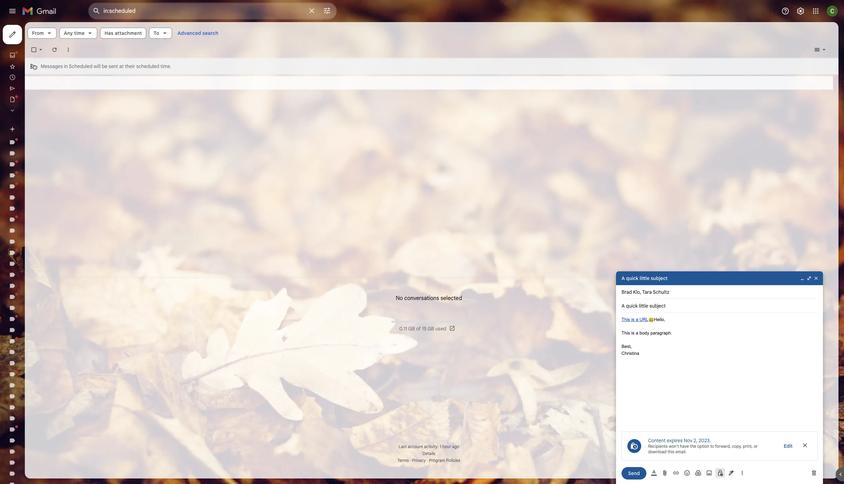 Task type: describe. For each thing, give the bounding box(es) containing it.
pop out image
[[807, 276, 813, 281]]

download
[[649, 449, 667, 454]]

klo
[[634, 289, 641, 295]]

2 gb from the left
[[428, 325, 435, 332]]

privacy
[[412, 458, 426, 463]]

messages
[[41, 63, 63, 69]]

0.11
[[400, 325, 408, 332]]

scheduled
[[136, 63, 159, 69]]

any time button
[[59, 28, 97, 39]]

no
[[396, 295, 403, 302]]

advanced search options image
[[320, 4, 334, 18]]

details
[[423, 451, 436, 456]]

will
[[94, 63, 101, 69]]

from
[[32, 30, 44, 36]]

activity:
[[424, 444, 439, 449]]

content expires nov 2, 2023. recipients won't have the option to forward, copy, print, or download this email.
[[649, 437, 758, 454]]

none checkbox inside "no conversations selected" main content
[[30, 46, 37, 53]]

is for url
[[632, 317, 635, 322]]

option
[[698, 444, 710, 449]]

conversations
[[405, 295, 440, 302]]

has attachment button
[[100, 28, 147, 39]]

sent
[[109, 63, 118, 69]]

hour
[[443, 444, 451, 449]]

or
[[754, 444, 758, 449]]

subject
[[651, 275, 668, 281]]

a quick little subject dialog
[[617, 271, 824, 484]]

more options image
[[741, 470, 745, 476]]

,
[[641, 289, 642, 295]]

brad klo , tara schultz
[[622, 289, 670, 295]]

edit button
[[779, 440, 799, 452]]

scheduled
[[69, 63, 92, 69]]

search mail image
[[90, 5, 103, 17]]

nov
[[684, 437, 693, 444]]

clear search image
[[305, 4, 319, 18]]

has attachment
[[105, 30, 142, 36]]

tara
[[643, 289, 652, 295]]

insert link ‪(⌘k)‬ image
[[673, 470, 680, 476]]

to
[[154, 30, 159, 36]]

content
[[649, 437, 666, 444]]

2023.
[[699, 437, 711, 444]]

program
[[429, 458, 446, 463]]

used
[[436, 325, 447, 332]]

time.
[[161, 63, 171, 69]]

to
[[711, 444, 715, 449]]

url
[[640, 317, 649, 322]]

the
[[691, 444, 697, 449]]

have
[[681, 444, 690, 449]]

is for body
[[632, 330, 635, 336]]

terms
[[398, 458, 409, 463]]

be
[[102, 63, 107, 69]]

little
[[640, 275, 650, 281]]

close image
[[814, 276, 820, 281]]

2,
[[694, 437, 698, 444]]

privacy link
[[412, 458, 426, 463]]

brad
[[622, 289, 633, 295]]

hello,
[[654, 317, 666, 322]]

no conversations selected
[[396, 295, 462, 302]]

forward,
[[716, 444, 732, 449]]

send button
[[622, 467, 647, 479]]

Subject field
[[622, 302, 818, 309]]

settings image
[[797, 7, 805, 15]]



Task type: vqa. For each thing, say whether or not it's contained in the screenshot.
Has attachment
yes



Task type: locate. For each thing, give the bounding box(es) containing it.
1 vertical spatial this
[[622, 330, 631, 336]]

toggle confidential mode image
[[717, 470, 724, 476]]

0 vertical spatial is
[[632, 317, 635, 322]]

attach files image
[[662, 470, 669, 476]]

this for this is a body paragraph.
[[622, 330, 631, 336]]

no conversations selected main content
[[25, 22, 839, 479]]

Search mail text field
[[104, 8, 304, 15]]

insert signature image
[[729, 470, 735, 476]]

a for body
[[636, 330, 639, 336]]

1 horizontal spatial ·
[[427, 458, 428, 463]]

navigation
[[0, 22, 83, 484]]

Message Body text field
[[622, 316, 818, 423]]

gb right the 15
[[428, 325, 435, 332]]

this up best,
[[622, 330, 631, 336]]

best,
[[622, 344, 632, 349]]

1 gb from the left
[[409, 325, 415, 332]]

0 vertical spatial a
[[636, 317, 639, 322]]

quick
[[627, 275, 639, 281]]

policies
[[447, 458, 461, 463]]

print,
[[744, 444, 753, 449]]

· right 'terms' on the bottom
[[410, 458, 411, 463]]

program policies link
[[429, 458, 461, 463]]

christina
[[622, 351, 640, 356]]

1 vertical spatial is
[[632, 330, 635, 336]]

gb left of in the left of the page
[[409, 325, 415, 332]]

of
[[417, 325, 421, 332]]

1
[[440, 444, 442, 449]]

None search field
[[88, 3, 337, 19]]

recipients
[[649, 444, 668, 449]]

best, christina
[[622, 344, 640, 356]]

2 · from the left
[[427, 458, 428, 463]]

edit
[[785, 443, 793, 449]]

0.11 gb of 15 gb used
[[400, 325, 447, 332]]

·
[[410, 458, 411, 463], [427, 458, 428, 463]]

minimize image
[[800, 276, 806, 281]]

schultz
[[654, 289, 670, 295]]

insert files using drive image
[[695, 470, 702, 476]]

this is a url
[[622, 317, 649, 322]]

a quick little subject
[[622, 275, 668, 281]]

1 horizontal spatial gb
[[428, 325, 435, 332]]

messages in scheduled will be sent at their scheduled time.
[[41, 63, 171, 69]]

any time
[[64, 30, 85, 36]]

0 horizontal spatial ·
[[410, 458, 411, 463]]

any
[[64, 30, 73, 36]]

terms link
[[398, 458, 409, 463]]

paragraph.
[[651, 330, 673, 336]]

selected
[[441, 295, 462, 302]]

in
[[64, 63, 68, 69]]

this left url
[[622, 317, 631, 322]]

details link
[[423, 451, 436, 456]]

15
[[422, 325, 427, 332]]

last account activity: 1 hour ago details terms · privacy · program policies
[[398, 444, 461, 463]]

this
[[668, 449, 675, 454]]

at
[[119, 63, 124, 69]]

1 a from the top
[[636, 317, 639, 322]]

0 horizontal spatial gb
[[409, 325, 415, 332]]

discard draft ‪(⌘⇧d)‬ image
[[811, 470, 818, 476]]

this is a url link
[[622, 317, 649, 322]]

follow link to manage storage image
[[449, 325, 456, 332]]

won't
[[669, 444, 680, 449]]

gmail image
[[22, 4, 60, 18]]

2 is from the top
[[632, 330, 635, 336]]

advanced search
[[178, 30, 219, 36]]

attachment
[[115, 30, 142, 36]]

0 vertical spatial this
[[622, 317, 631, 322]]

more image
[[65, 46, 72, 53]]

email.
[[676, 449, 687, 454]]

gb
[[409, 325, 415, 332], [428, 325, 435, 332]]

1 is from the top
[[632, 317, 635, 322]]

😃 image
[[649, 317, 654, 323]]

search
[[203, 30, 219, 36]]

turn off confidential mode image
[[802, 442, 809, 449]]

their
[[125, 63, 135, 69]]

toggle split pane mode image
[[814, 46, 821, 53]]

a left body on the right bottom of page
[[636, 330, 639, 336]]

to button
[[149, 28, 172, 39]]

is left url
[[632, 317, 635, 322]]

1 this from the top
[[622, 317, 631, 322]]

a for url
[[636, 317, 639, 322]]

1 · from the left
[[410, 458, 411, 463]]

main menu image
[[8, 7, 17, 15]]

a
[[622, 275, 625, 281]]

advanced
[[178, 30, 201, 36]]

this is a body paragraph.
[[622, 330, 673, 336]]

advanced search button
[[175, 27, 221, 39]]

2 this from the top
[[622, 330, 631, 336]]

a
[[636, 317, 639, 322], [636, 330, 639, 336]]

· down the details 'link'
[[427, 458, 428, 463]]

a left url
[[636, 317, 639, 322]]

is
[[632, 317, 635, 322], [632, 330, 635, 336]]

copy,
[[733, 444, 743, 449]]

this
[[622, 317, 631, 322], [622, 330, 631, 336]]

account
[[408, 444, 423, 449]]

has
[[105, 30, 114, 36]]

2 a from the top
[[636, 330, 639, 336]]

1 vertical spatial a
[[636, 330, 639, 336]]

body
[[640, 330, 650, 336]]

support image
[[782, 7, 790, 15]]

send
[[629, 470, 640, 476]]

time
[[74, 30, 85, 36]]

ago
[[453, 444, 460, 449]]

is left body on the right bottom of page
[[632, 330, 635, 336]]

refresh image
[[51, 46, 58, 53]]

insert emoji ‪(⌘⇧2)‬ image
[[684, 470, 691, 476]]

insert photo image
[[706, 470, 713, 476]]

from button
[[28, 28, 57, 39]]

last
[[399, 444, 407, 449]]

None checkbox
[[30, 46, 37, 53]]

expires
[[667, 437, 683, 444]]

this for this is a url
[[622, 317, 631, 322]]



